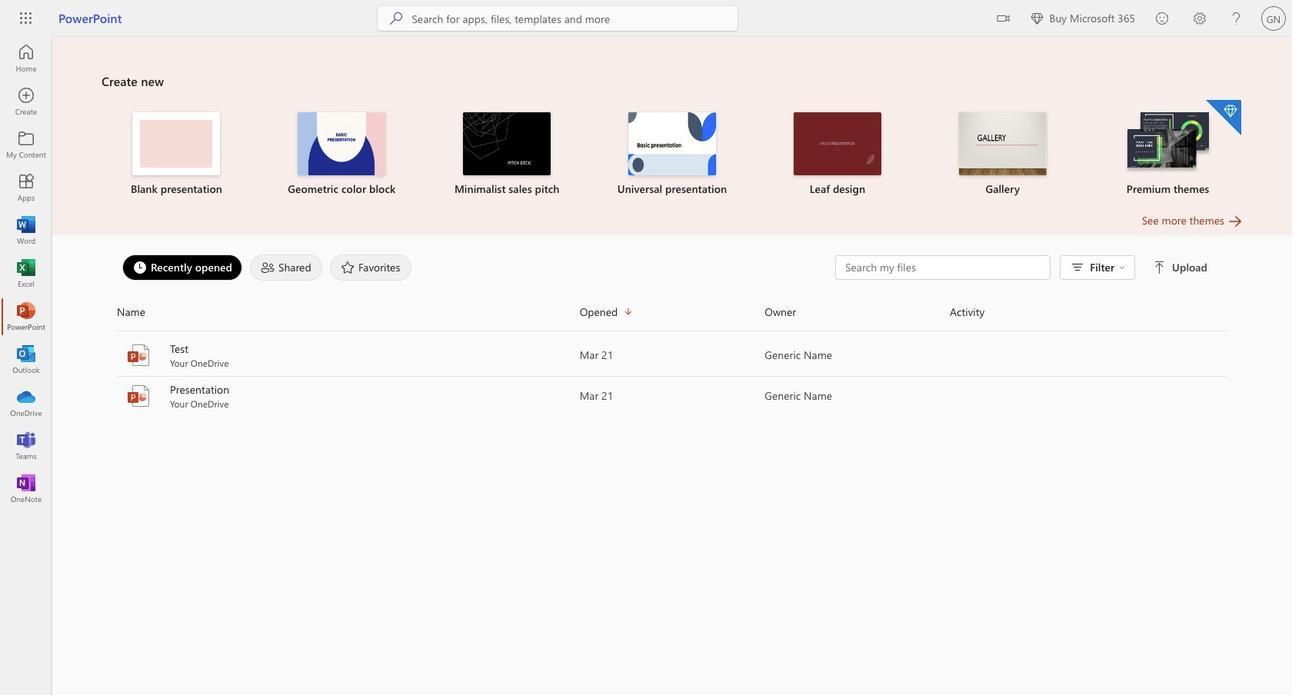 Task type: vqa. For each thing, say whether or not it's contained in the screenshot.
Search my files text field
yes



Task type: describe. For each thing, give the bounding box(es) containing it.
premium templates diamond image
[[1207, 100, 1242, 135]]

premium themes element
[[1095, 100, 1242, 197]]

powerpoint image inside name test cell
[[126, 343, 151, 368]]

recently opened element
[[122, 255, 242, 281]]

favorites element
[[330, 255, 412, 281]]

minimalist sales pitch image
[[463, 112, 551, 175]]

geometric color block image
[[298, 112, 386, 175]]

geometric color block element
[[268, 112, 415, 197]]

Search box. Suggestions appear as you type. search field
[[412, 6, 738, 31]]

3 tab from the left
[[326, 255, 416, 281]]

gallery image
[[959, 112, 1047, 175]]

universal presentation element
[[599, 112, 746, 197]]

teams image
[[18, 439, 34, 454]]

universal presentation image
[[629, 112, 716, 175]]

home image
[[18, 51, 34, 66]]

2 tab from the left
[[246, 255, 326, 281]]

apps image
[[18, 180, 34, 195]]

create image
[[18, 94, 34, 109]]

minimalist sales pitch element
[[434, 112, 581, 197]]



Task type: locate. For each thing, give the bounding box(es) containing it.
0 vertical spatial powerpoint image
[[18, 309, 34, 325]]

word image
[[18, 223, 34, 239]]

gallery element
[[930, 112, 1077, 197]]

tab list
[[119, 251, 836, 285]]

application
[[0, 37, 1293, 696]]

row
[[117, 300, 1228, 332]]

onedrive image
[[18, 396, 34, 411]]

1 tab from the left
[[119, 255, 246, 281]]

displaying 2 out of 2 files. status
[[836, 255, 1211, 280]]

1 horizontal spatial powerpoint image
[[126, 343, 151, 368]]

1 vertical spatial powerpoint image
[[126, 343, 151, 368]]

leaf design image
[[794, 112, 882, 175]]

None search field
[[378, 6, 738, 31]]

name presentation cell
[[117, 382, 580, 410]]

0 horizontal spatial powerpoint image
[[18, 309, 34, 325]]

list
[[102, 99, 1244, 212]]

blank presentation element
[[103, 112, 250, 197]]

premium themes image
[[1125, 112, 1212, 174]]

my content image
[[18, 137, 34, 152]]

outlook image
[[18, 352, 34, 368]]

powerpoint image
[[18, 309, 34, 325], [126, 343, 151, 368]]

name test cell
[[117, 342, 580, 369]]

navigation
[[0, 37, 52, 511]]

onenote image
[[18, 482, 34, 497]]

Search my files text field
[[844, 260, 1043, 276]]

shared element
[[250, 255, 322, 281]]

powerpoint image
[[126, 384, 151, 409]]

activity, column 4 of 4 column header
[[950, 300, 1228, 325]]

tab
[[119, 255, 246, 281], [246, 255, 326, 281], [326, 255, 416, 281]]

banner
[[0, 0, 1293, 40]]

excel image
[[18, 266, 34, 282]]

powerpoint image up powerpoint icon
[[126, 343, 151, 368]]

main content
[[52, 37, 1293, 417]]

leaf design element
[[765, 112, 911, 197]]

gn image
[[1262, 6, 1287, 31]]

powerpoint image up outlook image
[[18, 309, 34, 325]]



